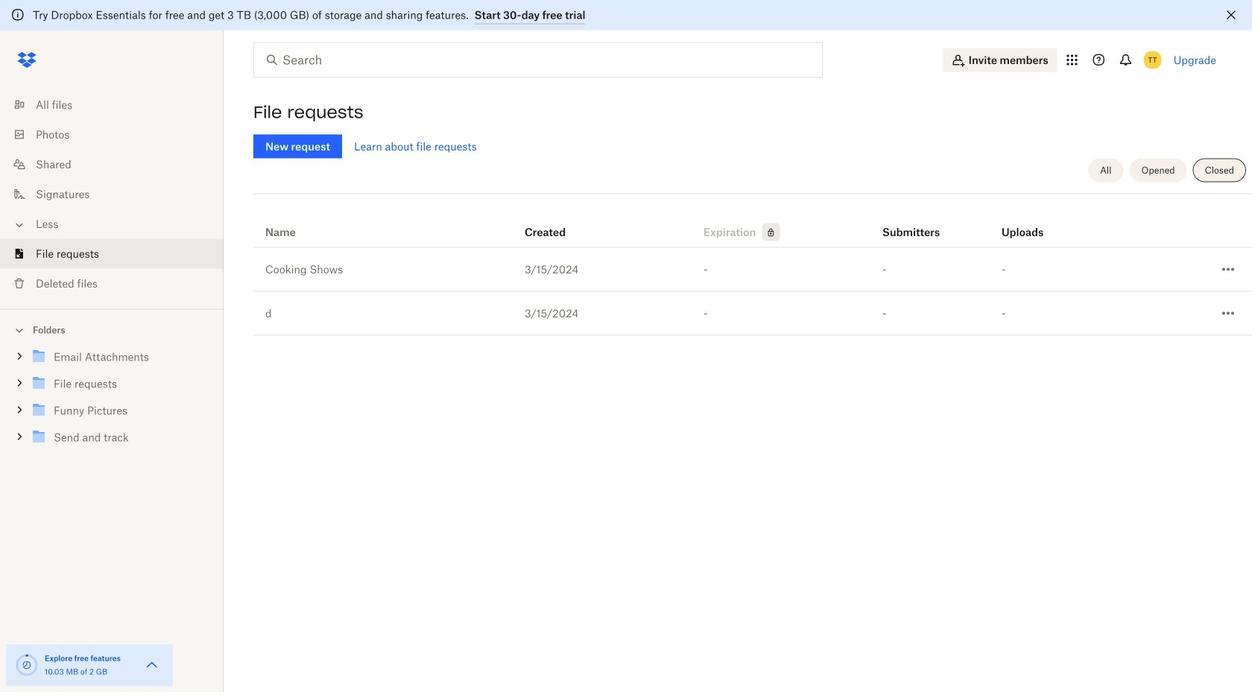 Task type: vqa. For each thing, say whether or not it's contained in the screenshot.
explore
no



Task type: locate. For each thing, give the bounding box(es) containing it.
column header
[[882, 205, 942, 241], [1002, 205, 1061, 241]]

3 row from the top
[[253, 292, 1252, 336]]

table
[[253, 199, 1252, 336]]

0 horizontal spatial column header
[[882, 205, 942, 241]]

row group
[[253, 248, 1252, 336]]

pro trial element
[[756, 223, 780, 241]]

list
[[0, 81, 224, 309]]

group
[[0, 341, 224, 462]]

more actions image
[[1219, 304, 1237, 322]]

row
[[253, 199, 1252, 248], [253, 248, 1252, 292], [253, 292, 1252, 336]]

1 horizontal spatial column header
[[1002, 205, 1061, 241]]

more actions image
[[1219, 260, 1237, 278]]

alert
[[0, 0, 1252, 30]]

list item
[[0, 239, 224, 269]]



Task type: describe. For each thing, give the bounding box(es) containing it.
2 column header from the left
[[1002, 205, 1061, 241]]

quota usage progress bar
[[15, 654, 39, 678]]

1 column header from the left
[[882, 205, 942, 241]]

2 row from the top
[[253, 248, 1252, 292]]

Search in folder "Dropbox" text field
[[282, 51, 792, 69]]

quota usage image
[[15, 654, 39, 678]]

less image
[[12, 218, 27, 233]]

dropbox image
[[12, 45, 42, 75]]

1 row from the top
[[253, 199, 1252, 248]]



